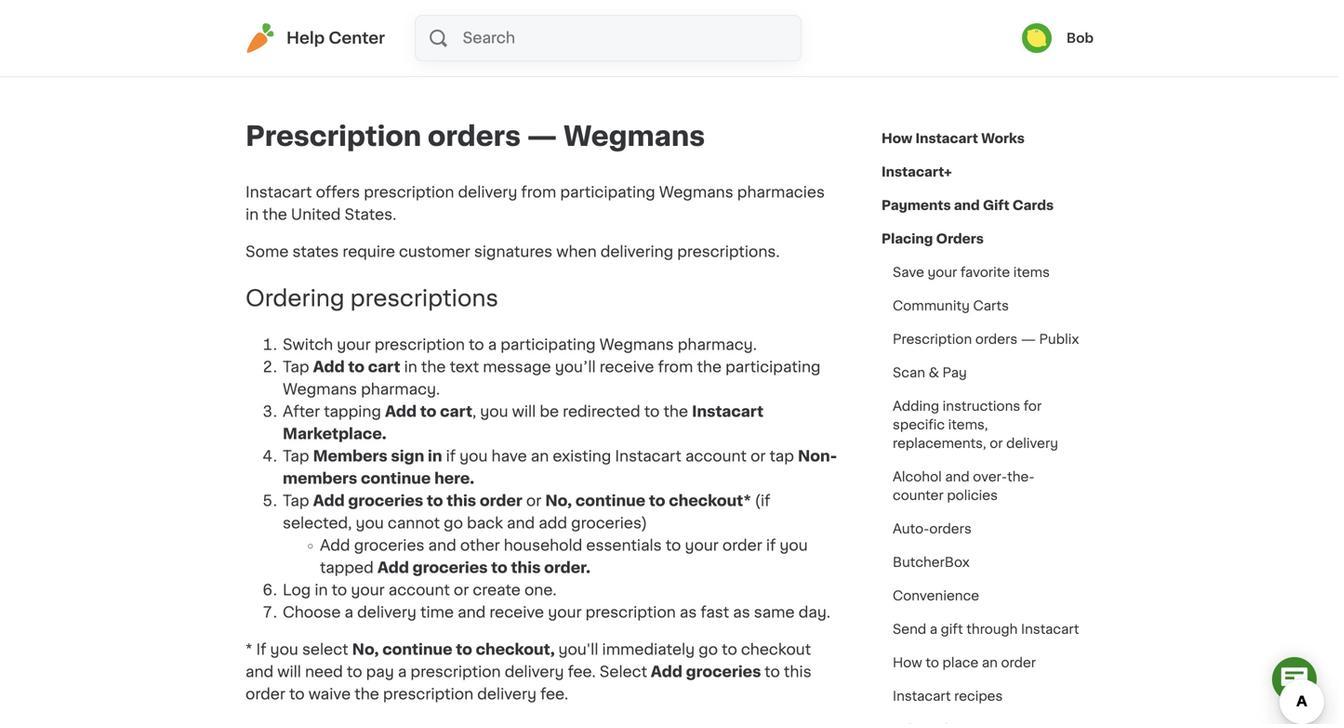 Task type: locate. For each thing, give the bounding box(es) containing it.
0 horizontal spatial will
[[277, 665, 301, 680]]

add groceries and other household essentials to your order if you tapped
[[320, 538, 808, 576]]

1 horizontal spatial prescription
[[893, 333, 972, 346]]

prescription up offers
[[246, 123, 421, 150]]

go
[[444, 516, 463, 531], [699, 643, 718, 657]]

payments and gift cards link
[[882, 189, 1054, 222]]

0 vertical spatial prescription
[[246, 123, 421, 150]]

and down the cannot
[[428, 538, 456, 553]]

text
[[450, 360, 479, 375]]

or left tap
[[751, 449, 766, 464]]

0 vertical spatial tap
[[283, 360, 309, 375]]

to up tapping
[[348, 360, 365, 375]]

tap for tap members sign in if you have an existing instacart account or tap
[[283, 449, 309, 464]]

states.
[[345, 207, 397, 222]]

pharmacies
[[737, 185, 825, 200]]

save your favorite items link
[[882, 256, 1061, 289]]

and down if
[[246, 665, 274, 680]]

you inside (if selected, you cannot go back and add groceries)
[[356, 516, 384, 531]]

and
[[954, 199, 980, 212], [945, 471, 970, 484], [507, 516, 535, 531], [428, 538, 456, 553], [458, 605, 486, 620], [246, 665, 274, 680]]

you'll
[[555, 360, 596, 375]]

participating inside instacart offers prescription delivery from participating wegmans pharmacies in the united states.
[[560, 185, 655, 200]]

groceries
[[348, 494, 423, 509], [354, 538, 425, 553], [413, 561, 488, 576], [686, 665, 761, 680]]

instacart recipes link
[[882, 680, 1014, 713]]

0 vertical spatial pharmacy.
[[678, 337, 757, 352]]

groceries down checkout
[[686, 665, 761, 680]]

2 vertical spatial tap
[[283, 494, 309, 509]]

0 vertical spatial cart
[[368, 360, 400, 375]]

account
[[685, 449, 747, 464], [389, 583, 450, 598]]

or up add
[[526, 494, 542, 509]]

0 horizontal spatial pharmacy.
[[361, 382, 440, 397]]

and left "gift"
[[954, 199, 980, 212]]

existing
[[553, 449, 611, 464]]

scan
[[893, 366, 926, 379]]

0 vertical spatial account
[[685, 449, 747, 464]]

items,
[[948, 419, 988, 432]]

to down here.
[[427, 494, 443, 509]]

send
[[893, 623, 927, 636]]

1 vertical spatial cart
[[440, 404, 472, 419]]

policies
[[947, 489, 998, 502]]

cart up tapping
[[368, 360, 400, 375]]

you up same
[[780, 538, 808, 553]]

1 vertical spatial —
[[1021, 333, 1036, 346]]

delivery inside you'll immediately go to checkout and will need to pay a prescription delivery fee.
[[505, 665, 564, 680]]

order inside the add groceries and other household essentials to your order if you tapped
[[723, 538, 763, 553]]

1 horizontal spatial from
[[658, 360, 693, 375]]

1 vertical spatial this
[[511, 561, 541, 576]]

continue down sign
[[361, 471, 431, 486]]

tap add groceries to this order or no, continue to checkout*
[[283, 494, 751, 509]]

alcohol
[[893, 471, 942, 484]]

0 vertical spatial this
[[447, 494, 476, 509]]

to left ,
[[420, 404, 437, 419]]

1 vertical spatial prescription
[[893, 333, 972, 346]]

continue
[[361, 471, 431, 486], [576, 494, 646, 509], [382, 643, 453, 657]]

to down the tapped
[[332, 583, 347, 598]]

you
[[480, 404, 508, 419], [460, 449, 488, 464], [356, 516, 384, 531], [780, 538, 808, 553], [270, 643, 298, 657]]

2 vertical spatial continue
[[382, 643, 453, 657]]

cart
[[368, 360, 400, 375], [440, 404, 472, 419]]

1 vertical spatial fee.
[[541, 687, 568, 702]]

delivery up * if you select no, continue to checkout,
[[357, 605, 417, 620]]

a right pay
[[398, 665, 407, 680]]

fee.
[[568, 665, 596, 680], [541, 687, 568, 702]]

instacart image
[[246, 23, 275, 53]]

0 vertical spatial will
[[512, 404, 536, 419]]

after
[[283, 404, 320, 419]]

0 horizontal spatial prescription
[[246, 123, 421, 150]]

0 horizontal spatial —
[[527, 123, 557, 150]]

your
[[928, 266, 957, 279], [337, 337, 371, 352], [685, 538, 719, 553], [351, 583, 385, 598], [548, 605, 582, 620]]

1 horizontal spatial pharmacy.
[[678, 337, 757, 352]]

1 vertical spatial orders
[[976, 333, 1018, 346]]

1 vertical spatial participating
[[501, 337, 596, 352]]

1 vertical spatial tap
[[283, 449, 309, 464]]

1 as from the left
[[680, 605, 697, 620]]

offers
[[316, 185, 360, 200]]

tap up selected,
[[283, 494, 309, 509]]

auto-orders link
[[882, 513, 983, 546]]

some states require customer signatures when delivering prescriptions.
[[246, 245, 780, 260]]

have
[[492, 449, 527, 464]]

1 horizontal spatial as
[[733, 605, 750, 620]]

instacart down redirected
[[615, 449, 682, 464]]

order down through
[[1001, 657, 1036, 670]]

1 vertical spatial account
[[389, 583, 450, 598]]

prescription down the "community"
[[893, 333, 972, 346]]

this down checkout
[[784, 665, 812, 680]]

how up instacart+ link
[[882, 132, 913, 145]]

continue up groceries)
[[576, 494, 646, 509]]

or down add groceries to this order.
[[454, 583, 469, 598]]

0 vertical spatial if
[[446, 449, 456, 464]]

delivery down you'll immediately go to checkout and will need to pay a prescription delivery fee.
[[477, 687, 537, 702]]

prescription for prescription orders — publix
[[893, 333, 972, 346]]

the inside instacart offers prescription delivery from participating wegmans pharmacies in the united states.
[[263, 207, 287, 222]]

fee. down you'll
[[568, 665, 596, 680]]

receive inside in the text message you'll receive from the participating wegmans pharmacy.
[[600, 360, 654, 375]]

instacart recipes
[[893, 690, 1003, 703]]

order down if
[[246, 687, 285, 702]]

0 horizontal spatial receive
[[490, 605, 544, 620]]

as left fast
[[680, 605, 697, 620]]

1 vertical spatial will
[[277, 665, 301, 680]]

non- members continue here.
[[283, 449, 837, 486]]

no, up pay
[[352, 643, 379, 657]]

no,
[[545, 494, 572, 509], [352, 643, 379, 657]]

send a gift through instacart link
[[882, 613, 1091, 646]]

an right place
[[982, 657, 998, 670]]

instacart right through
[[1021, 623, 1080, 636]]

1 horizontal spatial this
[[511, 561, 541, 576]]

time
[[420, 605, 454, 620]]

or up over-
[[990, 437, 1003, 450]]

0 vertical spatial how
[[882, 132, 913, 145]]

delivery up the-
[[1007, 437, 1058, 450]]

fast
[[701, 605, 729, 620]]

1 vertical spatial from
[[658, 360, 693, 375]]

0 vertical spatial an
[[531, 449, 549, 464]]

and inside 'link'
[[954, 199, 980, 212]]

2 vertical spatial this
[[784, 665, 812, 680]]

go left the back
[[444, 516, 463, 531]]

save your favorite items
[[893, 266, 1050, 279]]

day.
[[799, 605, 831, 620]]

to
[[469, 337, 484, 352], [348, 360, 365, 375], [420, 404, 437, 419], [644, 404, 660, 419], [427, 494, 443, 509], [649, 494, 666, 509], [666, 538, 681, 553], [491, 561, 508, 576], [332, 583, 347, 598], [456, 643, 472, 657], [722, 643, 737, 657], [926, 657, 939, 670], [347, 665, 362, 680], [765, 665, 780, 680], [289, 687, 305, 702]]

tapped
[[320, 561, 374, 576]]

and down create
[[458, 605, 486, 620]]

orders up instacart offers prescription delivery from participating wegmans pharmacies in the united states.
[[428, 123, 521, 150]]

an right have
[[531, 449, 549, 464]]

1 horizontal spatial if
[[766, 538, 776, 553]]

0 vertical spatial from
[[521, 185, 556, 200]]

prescription inside instacart offers prescription delivery from participating wegmans pharmacies in the united states.
[[364, 185, 454, 200]]

after tapping add to cart , you will be redirected to the
[[283, 404, 692, 419]]

a inside log in to your account or create one. choose a delivery time and receive your prescription as fast as same day.
[[345, 605, 353, 620]]

2 horizontal spatial this
[[784, 665, 812, 680]]

other
[[460, 538, 500, 553]]

1 horizontal spatial cart
[[440, 404, 472, 419]]

0 vertical spatial participating
[[560, 185, 655, 200]]

add down immediately
[[651, 665, 683, 680]]

scan & pay
[[893, 366, 967, 379]]

0 horizontal spatial go
[[444, 516, 463, 531]]

instacart up checkout*
[[692, 404, 764, 419]]

will left need
[[277, 665, 301, 680]]

prescription inside you'll immediately go to checkout and will need to pay a prescription delivery fee.
[[411, 665, 501, 680]]

tap down switch
[[283, 360, 309, 375]]

account up time
[[389, 583, 450, 598]]

how
[[882, 132, 913, 145], [893, 657, 923, 670]]

will left the be
[[512, 404, 536, 419]]

1 horizontal spatial an
[[982, 657, 998, 670]]

2 tap from the top
[[283, 449, 309, 464]]

items
[[1014, 266, 1050, 279]]

1 vertical spatial pharmacy.
[[361, 382, 440, 397]]

add
[[313, 360, 345, 375], [385, 404, 417, 419], [313, 494, 345, 509], [320, 538, 350, 553], [377, 561, 409, 576], [651, 665, 683, 680]]

as right fast
[[733, 605, 750, 620]]

in the text message you'll receive from the participating wegmans pharmacy.
[[283, 360, 821, 397]]

go up select add groceries
[[699, 643, 718, 657]]

orders for wegmans
[[428, 123, 521, 150]]

a
[[488, 337, 497, 352], [345, 605, 353, 620], [930, 623, 938, 636], [398, 665, 407, 680]]

delivery down checkout,
[[505, 665, 564, 680]]

no, up add
[[545, 494, 572, 509]]

for
[[1024, 400, 1042, 413]]

back
[[467, 516, 503, 531]]

0 vertical spatial orders
[[428, 123, 521, 150]]

to left pay
[[347, 665, 362, 680]]

to inside log in to your account or create one. choose a delivery time and receive your prescription as fast as same day.
[[332, 583, 347, 598]]

in left text
[[404, 360, 417, 375]]

add up the tapped
[[320, 538, 350, 553]]

delivery inside instacart offers prescription delivery from participating wegmans pharmacies in the united states.
[[458, 185, 517, 200]]

1 vertical spatial an
[[982, 657, 998, 670]]

account inside log in to your account or create one. choose a delivery time and receive your prescription as fast as same day.
[[389, 583, 450, 598]]

a up message on the left of the page
[[488, 337, 497, 352]]

selected,
[[283, 516, 352, 531]]

if down (if
[[766, 538, 776, 553]]

receive down create
[[490, 605, 544, 620]]

groceries down the cannot
[[354, 538, 425, 553]]

0 horizontal spatial if
[[446, 449, 456, 464]]

0 horizontal spatial orders
[[428, 123, 521, 150]]

to left place
[[926, 657, 939, 670]]

0 horizontal spatial no,
[[352, 643, 379, 657]]

create
[[473, 583, 521, 598]]

1 vertical spatial receive
[[490, 605, 544, 620]]

if up here.
[[446, 449, 456, 464]]

1 tap from the top
[[283, 360, 309, 375]]

this up one.
[[511, 561, 541, 576]]

log in to your account or create one. choose a delivery time and receive your prescription as fast as same day.
[[283, 583, 831, 620]]

delivery
[[458, 185, 517, 200], [1007, 437, 1058, 450], [357, 605, 417, 620], [505, 665, 564, 680], [477, 687, 537, 702]]

1 vertical spatial continue
[[576, 494, 646, 509]]

0 vertical spatial continue
[[361, 471, 431, 486]]

in inside log in to your account or create one. choose a delivery time and receive your prescription as fast as same day.
[[315, 583, 328, 598]]

this inside the to this order to waive the prescription delivery fee.
[[784, 665, 812, 680]]

— for publix
[[1021, 333, 1036, 346]]

this down here.
[[447, 494, 476, 509]]

delivery down prescription orders — wegmans
[[458, 185, 517, 200]]

cannot
[[388, 516, 440, 531]]

receive
[[600, 360, 654, 375], [490, 605, 544, 620]]

delivery inside log in to your account or create one. choose a delivery time and receive your prescription as fast as same day.
[[357, 605, 417, 620]]

1 vertical spatial if
[[766, 538, 776, 553]]

1 vertical spatial go
[[699, 643, 718, 657]]

0 horizontal spatial as
[[680, 605, 697, 620]]

how down "send"
[[893, 657, 923, 670]]

community
[[893, 300, 970, 313]]

1 horizontal spatial will
[[512, 404, 536, 419]]

in right sign
[[428, 449, 442, 464]]

from
[[521, 185, 556, 200], [658, 360, 693, 375]]

to down fast
[[722, 643, 737, 657]]

when
[[556, 245, 597, 260]]

instacart down place
[[893, 690, 951, 703]]

1 horizontal spatial receive
[[600, 360, 654, 375]]

delivery inside adding instructions for specific items, replacements, or delivery
[[1007, 437, 1058, 450]]

here.
[[434, 471, 475, 486]]

tap up members
[[283, 449, 309, 464]]

prescription orders — publix link
[[882, 323, 1090, 356]]

order down (if
[[723, 538, 763, 553]]

prescription inside log in to your account or create one. choose a delivery time and receive your prescription as fast as same day.
[[586, 605, 676, 620]]

fee. down you'll immediately go to checkout and will need to pay a prescription delivery fee.
[[541, 687, 568, 702]]

orders for publix
[[976, 333, 1018, 346]]

in up some on the top of page
[[246, 207, 259, 222]]

wegmans inside in the text message you'll receive from the participating wegmans pharmacy.
[[283, 382, 357, 397]]

wegmans
[[564, 123, 705, 150], [659, 185, 734, 200], [600, 337, 674, 352], [283, 382, 357, 397]]

1 horizontal spatial orders
[[930, 523, 972, 536]]

participating up in the text message you'll receive from the participating wegmans pharmacy.
[[501, 337, 596, 352]]

customer
[[399, 245, 471, 260]]

participating up tap
[[726, 360, 821, 375]]

in inside in the text message you'll receive from the participating wegmans pharmacy.
[[404, 360, 417, 375]]

1 vertical spatial how
[[893, 657, 923, 670]]

2 horizontal spatial orders
[[976, 333, 1018, 346]]

to inside the add groceries and other household essentials to your order if you tapped
[[666, 538, 681, 553]]

if
[[256, 643, 266, 657]]

orders up butcherbox link
[[930, 523, 972, 536]]

0 vertical spatial go
[[444, 516, 463, 531]]

instructions
[[943, 400, 1021, 413]]

groceries down other
[[413, 561, 488, 576]]

a right choose
[[345, 605, 353, 620]]

orders down carts
[[976, 333, 1018, 346]]

an
[[531, 449, 549, 464], [982, 657, 998, 670]]

payments and gift cards
[[882, 199, 1054, 212]]

you inside the add groceries and other household essentials to your order if you tapped
[[780, 538, 808, 553]]

—
[[527, 123, 557, 150], [1021, 333, 1036, 346]]

favorite
[[961, 266, 1010, 279]]

0 horizontal spatial this
[[447, 494, 476, 509]]

prescription for prescription orders — wegmans
[[246, 123, 421, 150]]

if
[[446, 449, 456, 464], [766, 538, 776, 553]]

continue down time
[[382, 643, 453, 657]]

help center
[[286, 30, 385, 46]]

the inside the to this order to waive the prescription delivery fee.
[[355, 687, 379, 702]]

1 horizontal spatial no,
[[545, 494, 572, 509]]

0 horizontal spatial from
[[521, 185, 556, 200]]

0 horizontal spatial account
[[389, 583, 450, 598]]

adding
[[893, 400, 940, 413]]

add up sign
[[385, 404, 417, 419]]

1 horizontal spatial go
[[699, 643, 718, 657]]

1 horizontal spatial —
[[1021, 333, 1036, 346]]

0 vertical spatial fee.
[[568, 665, 596, 680]]

tap
[[770, 449, 794, 464]]

from inside in the text message you'll receive from the participating wegmans pharmacy.
[[658, 360, 693, 375]]

cart down text
[[440, 404, 472, 419]]

specific
[[893, 419, 945, 432]]

instacart inside instacart marketplace.
[[692, 404, 764, 419]]

in up choose
[[315, 583, 328, 598]]

add down switch
[[313, 360, 345, 375]]

0 horizontal spatial cart
[[368, 360, 400, 375]]

0 vertical spatial receive
[[600, 360, 654, 375]]

3 tap from the top
[[283, 494, 309, 509]]

— left publix
[[1021, 333, 1036, 346]]

0 vertical spatial —
[[527, 123, 557, 150]]

2 vertical spatial participating
[[726, 360, 821, 375]]

you left the cannot
[[356, 516, 384, 531]]

— up instacart offers prescription delivery from participating wegmans pharmacies in the united states.
[[527, 123, 557, 150]]

1 vertical spatial no,
[[352, 643, 379, 657]]

your down checkout*
[[685, 538, 719, 553]]

participating up 'delivering'
[[560, 185, 655, 200]]

add inside the add groceries and other household essentials to your order if you tapped
[[320, 538, 350, 553]]

and up policies
[[945, 471, 970, 484]]

how to place an order
[[893, 657, 1036, 670]]

and inside you'll immediately go to checkout and will need to pay a prescription delivery fee.
[[246, 665, 274, 680]]



Task type: describe. For each thing, give the bounding box(es) containing it.
states
[[293, 245, 339, 260]]

wegmans inside instacart offers prescription delivery from participating wegmans pharmacies in the united states.
[[659, 185, 734, 200]]

order inside how to place an order link
[[1001, 657, 1036, 670]]

and inside the add groceries and other household essentials to your order if you tapped
[[428, 538, 456, 553]]

log
[[283, 583, 311, 598]]

* if you select no, continue to checkout,
[[246, 643, 559, 657]]

united
[[291, 207, 341, 222]]

participating for from
[[560, 185, 655, 200]]

marketplace.
[[283, 427, 387, 442]]

need
[[305, 665, 343, 680]]

you'll immediately go to checkout and will need to pay a prescription delivery fee.
[[246, 643, 811, 680]]

add down members
[[313, 494, 345, 509]]

publix
[[1039, 333, 1079, 346]]

ordering prescriptions
[[246, 287, 498, 310]]

prescription inside the to this order to waive the prescription delivery fee.
[[383, 687, 474, 702]]

receive inside log in to your account or create one. choose a delivery time and receive your prescription as fast as same day.
[[490, 605, 544, 620]]

Search search field
[[461, 16, 801, 60]]

go inside you'll immediately go to checkout and will need to pay a prescription delivery fee.
[[699, 643, 718, 657]]

continue inside non- members continue here.
[[361, 471, 431, 486]]

non-
[[798, 449, 837, 464]]

— for wegmans
[[527, 123, 557, 150]]

convenience link
[[882, 579, 991, 613]]

your down the tapped
[[351, 583, 385, 598]]

0 horizontal spatial an
[[531, 449, 549, 464]]

your up tap add to cart
[[337, 337, 371, 352]]

2 as from the left
[[733, 605, 750, 620]]

butcherbox link
[[882, 546, 981, 579]]

*
[[246, 643, 252, 657]]

checkout,
[[476, 643, 555, 657]]

orders
[[936, 233, 984, 246]]

over-
[[973, 471, 1007, 484]]

sign
[[391, 449, 424, 464]]

placing
[[882, 233, 933, 246]]

center
[[329, 30, 385, 46]]

tap for tap add to cart
[[283, 360, 309, 375]]

to left checkout,
[[456, 643, 472, 657]]

how instacart works
[[882, 132, 1025, 145]]

user avatar image
[[1022, 23, 1052, 53]]

save
[[893, 266, 924, 279]]

choose
[[283, 605, 341, 620]]

prescription orders — publix
[[893, 333, 1079, 346]]

convenience
[[893, 590, 980, 603]]

prescription orders — wegmans
[[246, 123, 705, 150]]

&
[[929, 366, 939, 379]]

1 horizontal spatial account
[[685, 449, 747, 464]]

select
[[600, 665, 647, 680]]

delivering
[[601, 245, 674, 260]]

a inside you'll immediately go to checkout and will need to pay a prescription delivery fee.
[[398, 665, 407, 680]]

the-
[[1007, 471, 1035, 484]]

order.
[[544, 561, 591, 576]]

your inside the add groceries and other household essentials to your order if you tapped
[[685, 538, 719, 553]]

placing orders
[[882, 233, 984, 246]]

bob link
[[1022, 23, 1094, 53]]

adding instructions for specific items, replacements, or delivery link
[[882, 390, 1094, 460]]

you right if
[[270, 643, 298, 657]]

a inside 'send a gift through instacart' link
[[930, 623, 938, 636]]

essentials
[[586, 538, 662, 553]]

community carts link
[[882, 289, 1020, 323]]

switch your prescription to a participating wegmans pharmacy.
[[283, 337, 757, 352]]

and inside log in to your account or create one. choose a delivery time and receive your prescription as fast as same day.
[[458, 605, 486, 620]]

go inside (if selected, you cannot go back and add groceries)
[[444, 516, 463, 531]]

to right redirected
[[644, 404, 660, 419]]

counter
[[893, 489, 944, 502]]

auto-orders
[[893, 523, 972, 536]]

participating inside in the text message you'll receive from the participating wegmans pharmacy.
[[726, 360, 821, 375]]

you right ,
[[480, 404, 508, 419]]

order inside the to this order to waive the prescription delivery fee.
[[246, 687, 285, 702]]

to left checkout*
[[649, 494, 666, 509]]

adding instructions for specific items, replacements, or delivery
[[893, 400, 1058, 450]]

will inside you'll immediately go to checkout and will need to pay a prescription delivery fee.
[[277, 665, 301, 680]]

help
[[286, 30, 325, 46]]

prescriptions.
[[677, 245, 780, 260]]

groceries inside the add groceries and other household essentials to your order if you tapped
[[354, 538, 425, 553]]

to up text
[[469, 337, 484, 352]]

help center link
[[246, 23, 385, 53]]

or inside adding instructions for specific items, replacements, or delivery
[[990, 437, 1003, 450]]

your down one.
[[548, 605, 582, 620]]

switch
[[283, 337, 333, 352]]

or inside log in to your account or create one. choose a delivery time and receive your prescription as fast as same day.
[[454, 583, 469, 598]]

in inside instacart offers prescription delivery from participating wegmans pharmacies in the united states.
[[246, 207, 259, 222]]

,
[[472, 404, 476, 419]]

0 vertical spatial no,
[[545, 494, 572, 509]]

same
[[754, 605, 795, 620]]

tap for tap add groceries to this order or no, continue to checkout*
[[283, 494, 309, 509]]

gift
[[983, 199, 1010, 212]]

signatures
[[474, 245, 553, 260]]

instacart offers prescription delivery from participating wegmans pharmacies in the united states.
[[246, 185, 825, 222]]

groceries)
[[571, 516, 647, 531]]

redirected
[[563, 404, 641, 419]]

instacart inside instacart offers prescription delivery from participating wegmans pharmacies in the united states.
[[246, 185, 312, 200]]

your right save
[[928, 266, 957, 279]]

if inside the add groceries and other household essentials to your order if you tapped
[[766, 538, 776, 553]]

select add groceries
[[600, 665, 765, 680]]

carts
[[973, 300, 1009, 313]]

auto-
[[893, 523, 930, 536]]

to down checkout
[[765, 665, 780, 680]]

gift
[[941, 623, 963, 636]]

pay
[[366, 665, 394, 680]]

from inside instacart offers prescription delivery from participating wegmans pharmacies in the united states.
[[521, 185, 556, 200]]

groceries up the cannot
[[348, 494, 423, 509]]

and inside alcohol and over-the- counter policies
[[945, 471, 970, 484]]

add
[[539, 516, 567, 531]]

waive
[[309, 687, 351, 702]]

instacart+ link
[[882, 155, 952, 189]]

tap members sign in if you have an existing instacart account or tap
[[283, 449, 798, 464]]

pharmacy. inside in the text message you'll receive from the participating wegmans pharmacy.
[[361, 382, 440, 397]]

order up the back
[[480, 494, 523, 509]]

fee. inside you'll immediately go to checkout and will need to pay a prescription delivery fee.
[[568, 665, 596, 680]]

add right the tapped
[[377, 561, 409, 576]]

instacart up instacart+ link
[[916, 132, 978, 145]]

tap add to cart
[[283, 360, 400, 375]]

select
[[302, 643, 348, 657]]

checkout
[[741, 643, 811, 657]]

household
[[504, 538, 583, 553]]

delivery inside the to this order to waive the prescription delivery fee.
[[477, 687, 537, 702]]

ordering
[[246, 287, 345, 310]]

cards
[[1013, 199, 1054, 212]]

how for how instacart works
[[882, 132, 913, 145]]

how for how to place an order
[[893, 657, 923, 670]]

how to place an order link
[[882, 646, 1047, 680]]

and inside (if selected, you cannot go back and add groceries)
[[507, 516, 535, 531]]

scan & pay link
[[882, 356, 978, 390]]

you up here.
[[460, 449, 488, 464]]

add groceries to this order.
[[377, 561, 591, 576]]

instacart marketplace.
[[283, 404, 764, 442]]

placing orders link
[[882, 222, 984, 256]]

to up create
[[491, 561, 508, 576]]

tapping
[[324, 404, 381, 419]]

to left waive
[[289, 687, 305, 702]]

(if selected, you cannot go back and add groceries)
[[283, 494, 771, 531]]

participating for a
[[501, 337, 596, 352]]

2 vertical spatial orders
[[930, 523, 972, 536]]

fee. inside the to this order to waive the prescription delivery fee.
[[541, 687, 568, 702]]

you'll
[[559, 643, 599, 657]]



Task type: vqa. For each thing, say whether or not it's contained in the screenshot.
bottommost Tap
yes



